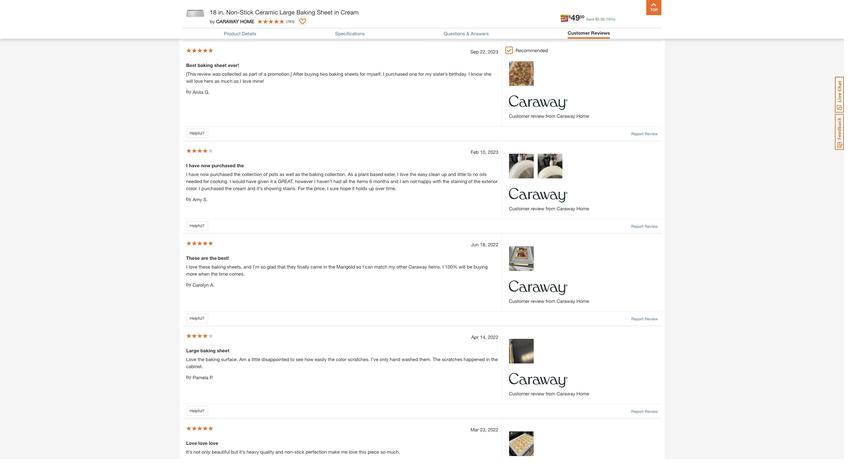 Task type: locate. For each thing, give the bounding box(es) containing it.
the right happened
[[491, 357, 498, 363]]

customer reviews button
[[568, 30, 610, 37], [568, 30, 610, 36]]

not right it's
[[194, 450, 200, 455]]

a up mine!
[[264, 71, 267, 77]]

.
[[600, 17, 601, 21]]

18,
[[480, 242, 487, 248]]

rouge
[[244, 13, 260, 19]]

1 vertical spatial sheet
[[217, 348, 229, 354]]

2 horizontal spatial so
[[381, 450, 386, 455]]

cream
[[341, 8, 359, 16]]

3 helpful? from the top
[[190, 316, 205, 321]]

of up given
[[263, 172, 268, 177]]

4 helpful? from the top
[[190, 409, 205, 414]]

1 helpful? button from the top
[[186, 128, 208, 139]]

best!
[[218, 256, 229, 261]]

1 horizontal spatial 50
[[601, 17, 605, 21]]

3 report from the top
[[632, 317, 644, 322]]

review for logo associated with apr 14, 2022
[[531, 391, 545, 397]]

3 logo image from the top
[[509, 186, 568, 205]]

to inside i have now purchased the i have now purchased the collection of pots as well as the baking collection. as a plant based eater, i love the easy clean up and little to no oils needed for cooking. i would have given it a great, however i haven't had all the items 6 months and i am not happy with the staining of the exterior color. i purchased the cream and it's showing stains. for the price, i sure hope it holds up over time.
[[467, 172, 472, 177]]

2023 right 22,
[[488, 49, 499, 55]]

pamela p. button
[[193, 374, 213, 382]]

all
[[343, 179, 347, 184]]

0 vertical spatial large
[[280, 8, 295, 16]]

will for be
[[459, 264, 466, 270]]

collected
[[222, 71, 241, 77]]

large up cabinet.
[[186, 348, 199, 354]]

in right sheet
[[334, 8, 339, 16]]

4 helpful? button from the top
[[186, 407, 208, 417]]

my left sister's
[[426, 71, 432, 77]]

ceramic
[[255, 8, 278, 16]]

review for [this review was collected as part of a promotion.] after buying two baking sheets for myself, i purchased one for my sister's birthday. i know she will love hers as much as i love mine!
[[645, 131, 658, 137]]

much.
[[387, 450, 400, 455]]

0 horizontal spatial up
[[369, 186, 374, 191]]

cabinet.
[[186, 364, 203, 370]]

4 report from the top
[[632, 410, 644, 415]]

mar 23, 2022
[[471, 427, 499, 433]]

by for by caraway home
[[210, 18, 215, 24]]

$ left save
[[569, 14, 571, 19]]

sister's
[[433, 71, 448, 77]]

customer
[[509, 13, 530, 19], [568, 30, 590, 36], [509, 113, 530, 119], [509, 206, 530, 212], [509, 299, 530, 304], [509, 391, 530, 397]]

1 vertical spatial my
[[389, 264, 395, 270]]

0 vertical spatial love
[[186, 357, 196, 363]]

1 horizontal spatial in
[[334, 8, 339, 16]]

of inside best baking sheet ever! [this review was collected as part of a promotion.] after buying two baking sheets for myself, i purchased one for my sister's birthday. i know she will love hers as much as i love mine!
[[259, 71, 263, 77]]

the up cabinet.
[[198, 357, 204, 363]]

logo image
[[509, 0, 568, 12], [509, 93, 568, 113], [509, 186, 568, 205], [509, 278, 568, 298], [509, 371, 568, 391]]

2 helpful? from the top
[[190, 223, 205, 229]]

large up ( 783 )
[[280, 8, 295, 16]]

3 2022 from the top
[[488, 427, 499, 433]]

customer review from caraway home for feb 10, 2023
[[509, 206, 589, 212]]

helpful? for amy
[[190, 223, 205, 229]]

it up 'showing'
[[270, 179, 273, 184]]

1 vertical spatial 2022
[[488, 335, 499, 340]]

a
[[264, 71, 267, 77], [355, 172, 357, 177], [274, 179, 277, 184], [248, 357, 250, 363]]

by down more
[[186, 282, 191, 288]]

logo image for apr 14, 2022
[[509, 371, 568, 391]]

holds
[[356, 186, 368, 191]]

4 from from the top
[[546, 299, 556, 304]]

for
[[360, 71, 366, 77], [419, 71, 424, 77], [203, 179, 209, 184]]

diy button
[[581, 8, 603, 24]]

it's right but
[[239, 450, 245, 455]]

for right sheets at the top
[[360, 71, 366, 77]]

helpful? button for amy
[[186, 221, 208, 231]]

1 vertical spatial not
[[194, 450, 200, 455]]

the left time in the left bottom of the page
[[211, 271, 218, 277]]

so right piece
[[381, 450, 386, 455]]

0 vertical spatial 2022
[[488, 242, 499, 248]]

best
[[186, 62, 196, 68]]

needed
[[186, 179, 202, 184]]

1 horizontal spatial little
[[458, 172, 466, 177]]

review for feb 10, 2023's logo
[[531, 206, 545, 212]]

it's inside the love love love it's not only beautiful but it's heavy quality and non-stick perfection make me love this piece so much.
[[239, 450, 245, 455]]

would
[[232, 179, 245, 184]]

helpful? button for pamela
[[186, 407, 208, 417]]

heavy
[[247, 450, 259, 455]]

0 horizontal spatial to
[[290, 357, 295, 363]]

2 vertical spatial 2022
[[488, 427, 499, 433]]

report for love the baking surface. am a little disappointed to see how easily the color scratches. i've only hand washed them. the scratches happened in the cabinet.
[[632, 410, 644, 415]]

1 vertical spatial little
[[252, 357, 260, 363]]

stick
[[295, 450, 304, 455]]

beautiful
[[212, 450, 230, 455]]

1 vertical spatial to
[[290, 357, 295, 363]]

one
[[409, 71, 417, 77]]

only left beautiful
[[202, 450, 210, 455]]

0 vertical spatial to
[[467, 172, 472, 177]]

oils
[[480, 172, 487, 177]]

up right the clean
[[442, 172, 447, 177]]

2 review from the top
[[645, 224, 658, 229]]

will inside these are the best! i love these baking sheets, and i'm so glad that they finally came in the marigold so i can match my other caraway items. i 100% will be buying more when the time comes.
[[459, 264, 466, 270]]

1 customer review from caraway home from the top
[[509, 13, 589, 19]]

1 report review button from the top
[[632, 131, 658, 137]]

report for [this review was collected as part of a promotion.] after buying two baking sheets for myself, i purchased one for my sister's birthday. i know she will love hers as much as i love mine!
[[632, 131, 644, 137]]

4 customer review from caraway home from the top
[[509, 299, 589, 304]]

buying inside these are the best! i love these baking sheets, and i'm so glad that they finally came in the marigold so i can match my other caraway items. i 100% will be buying more when the time comes.
[[474, 264, 488, 270]]

home for jun 18, 2022
[[577, 299, 589, 304]]

display image
[[299, 19, 306, 25]]

2 report review button from the top
[[632, 224, 658, 230]]

color
[[336, 357, 347, 363]]

love up it's
[[186, 441, 197, 447]]

baking right best
[[198, 62, 213, 68]]

1 helpful? from the top
[[190, 131, 205, 136]]

it right hope
[[352, 186, 355, 191]]

of
[[259, 71, 263, 77], [263, 172, 268, 177], [469, 179, 473, 184]]

as down was
[[215, 78, 220, 84]]

it's inside i have now purchased the i have now purchased the collection of pots as well as the baking collection. as a plant based eater, i love the easy clean up and little to no oils needed for cooking. i would have given it a great, however i haven't had all the items 6 months and i am not happy with the staining of the exterior color. i purchased the cream and it's showing stains. for the price, i sure hope it holds up over time.
[[257, 186, 263, 191]]

0 horizontal spatial for
[[203, 179, 209, 184]]

in right came
[[324, 264, 327, 270]]

1 vertical spatial in
[[324, 264, 327, 270]]

by for by amy s.
[[186, 196, 191, 202]]

non-
[[226, 8, 240, 16]]

in right happened
[[486, 357, 490, 363]]

5 customer review from caraway home from the top
[[509, 391, 589, 397]]

eater,
[[385, 172, 396, 177]]

caraway for 4th logo from the bottom
[[557, 113, 575, 119]]

2 from from the top
[[546, 113, 556, 119]]

little right am
[[252, 357, 260, 363]]

1 horizontal spatial of
[[263, 172, 268, 177]]

love up cabinet.
[[186, 357, 196, 363]]

1 vertical spatial have
[[189, 172, 199, 177]]

by inside by carolyn a.
[[186, 282, 191, 288]]

2 home from the top
[[577, 113, 589, 119]]

are
[[201, 256, 208, 261]]

my left other
[[389, 264, 395, 270]]

0 vertical spatial buying
[[305, 71, 319, 77]]

4 review from the top
[[645, 410, 658, 415]]

2022 right 18,
[[488, 242, 499, 248]]

live chat image
[[835, 77, 844, 113]]

by left anita
[[186, 89, 191, 94]]

by inside by amy s.
[[186, 196, 191, 202]]

1 horizontal spatial it
[[352, 186, 355, 191]]

1 vertical spatial love
[[186, 441, 197, 447]]

1 logo image from the top
[[509, 0, 568, 12]]

2 horizontal spatial of
[[469, 179, 473, 184]]

home
[[240, 18, 254, 24]]

perfection
[[306, 450, 327, 455]]

love inside i have now purchased the i have now purchased the collection of pots as well as the baking collection. as a plant based eater, i love the easy clean up and little to no oils needed for cooking. i would have given it a great, however i haven't had all the items 6 months and i am not happy with the staining of the exterior color. i purchased the cream and it's showing stains. for the price, i sure hope it holds up over time.
[[400, 172, 409, 177]]

50 left save
[[580, 14, 585, 19]]

as
[[348, 172, 353, 177]]

not right am
[[410, 179, 417, 184]]

am
[[402, 179, 409, 184]]

1 vertical spatial buying
[[474, 264, 488, 270]]

0 horizontal spatial large
[[186, 348, 199, 354]]

sheet for surface.
[[217, 348, 229, 354]]

&
[[467, 31, 470, 36]]

0 vertical spatial in
[[334, 8, 339, 16]]

helpful? for anita
[[190, 131, 205, 136]]

buying left two
[[305, 71, 319, 77]]

( left )
[[286, 19, 287, 23]]

to left see
[[290, 357, 295, 363]]

glad
[[267, 264, 276, 270]]

a inside best baking sheet ever! [this review was collected as part of a promotion.] after buying two baking sheets for myself, i purchased one for my sister's birthday. i know she will love hers as much as i love mine!
[[264, 71, 267, 77]]

report review button for [this review was collected as part of a promotion.] after buying two baking sheets for myself, i purchased one for my sister's birthday. i know she will love hers as much as i love mine!
[[632, 131, 658, 137]]

apr
[[471, 335, 479, 340]]

0 vertical spatial now
[[201, 163, 210, 169]]

of right the staining
[[469, 179, 473, 184]]

0 vertical spatial have
[[189, 163, 200, 169]]

0 horizontal spatial of
[[259, 71, 263, 77]]

the left cream
[[225, 186, 232, 191]]

2 vertical spatial of
[[469, 179, 473, 184]]

a right am
[[248, 357, 250, 363]]

sep
[[471, 49, 479, 55]]

for right needed
[[203, 179, 209, 184]]

from for apr 14, 2022
[[546, 391, 556, 397]]

49
[[571, 13, 580, 22]]

1 vertical spatial it's
[[239, 450, 245, 455]]

and right cream
[[248, 186, 255, 191]]

1 horizontal spatial will
[[459, 264, 466, 270]]

marigold
[[336, 264, 355, 270]]

home for feb 10, 2023
[[577, 206, 589, 212]]

my inside best baking sheet ever! [this review was collected as part of a promotion.] after buying two baking sheets for myself, i purchased one for my sister's birthday. i know she will love hers as much as i love mine!
[[426, 71, 432, 77]]

3 from from the top
[[546, 206, 556, 212]]

haven't
[[317, 179, 332, 184]]

0 vertical spatial it's
[[257, 186, 263, 191]]

not inside i have now purchased the i have now purchased the collection of pots as well as the baking collection. as a plant based eater, i love the easy clean up and little to no oils needed for cooking. i would have given it a great, however i haven't had all the items 6 months and i am not happy with the staining of the exterior color. i purchased the cream and it's showing stains. for the price, i sure hope it holds up over time.
[[410, 179, 417, 184]]

as
[[243, 71, 248, 77], [215, 78, 220, 84], [234, 78, 239, 84], [280, 172, 284, 177], [295, 172, 300, 177]]

me
[[341, 450, 348, 455]]

report review button for i love these baking sheets, and i'm so glad that they finally came in the marigold so i can match my other caraway items. i 100% will be buying more when the time comes.
[[632, 317, 658, 323]]

2022 right 14,
[[488, 335, 499, 340]]

great,
[[278, 179, 294, 184]]

and left non-
[[275, 450, 283, 455]]

2022 for apr 14, 2022
[[488, 335, 499, 340]]

4 home from the top
[[577, 299, 589, 304]]

cooking.
[[210, 179, 228, 184]]

2023 for sep 22, 2023
[[488, 49, 499, 55]]

report review button for i have now purchased the collection of pots as well as the baking collection. as a plant based eater, i love the easy clean up and little to no oils needed for cooking. i would have given it a great, however i haven't had all the items 6 months and i am not happy with the staining of the exterior color. i purchased the cream and it's showing stains. for the price, i sure hope it holds up over time.
[[632, 224, 658, 230]]

50 right 5
[[601, 17, 605, 21]]

by down 18
[[210, 18, 215, 24]]

0 horizontal spatial will
[[186, 78, 193, 84]]

carolyn
[[193, 282, 209, 288]]

1 vertical spatial large
[[186, 348, 199, 354]]

1 review from the top
[[645, 131, 658, 137]]

by inside the by anita g.
[[186, 89, 191, 94]]

sheet up was
[[214, 62, 227, 68]]

caraway for feb 10, 2023's logo
[[557, 206, 575, 212]]

will left be
[[459, 264, 466, 270]]

the right with
[[443, 179, 450, 184]]

for inside i have now purchased the i have now purchased the collection of pots as well as the baking collection. as a plant based eater, i love the easy clean up and little to no oils needed for cooking. i would have given it a great, however i haven't had all the items 6 months and i am not happy with the staining of the exterior color. i purchased the cream and it's showing stains. for the price, i sure hope it holds up over time.
[[203, 179, 209, 184]]

large
[[280, 8, 295, 16], [186, 348, 199, 354]]

0 horizontal spatial buying
[[305, 71, 319, 77]]

1 horizontal spatial my
[[426, 71, 432, 77]]

me
[[618, 18, 625, 24]]

1 vertical spatial will
[[459, 264, 466, 270]]

questions
[[444, 31, 465, 36]]

2 helpful? button from the top
[[186, 221, 208, 231]]

of up mine!
[[259, 71, 263, 77]]

1 vertical spatial 2023
[[488, 149, 499, 155]]

1 report review from the top
[[632, 131, 658, 137]]

so inside the love love love it's not only beautiful but it's heavy quality and non-stick perfection make me love this piece so much.
[[381, 450, 386, 455]]

0 horizontal spatial only
[[202, 450, 210, 455]]

promotion.]
[[268, 71, 292, 77]]

can
[[365, 264, 373, 270]]

2022 right 23,
[[488, 427, 499, 433]]

0 horizontal spatial my
[[389, 264, 395, 270]]

the right all
[[349, 179, 355, 184]]

3 customer review from caraway home from the top
[[509, 206, 589, 212]]

helpful? for carolyn
[[190, 316, 205, 321]]

3 report review button from the top
[[632, 317, 658, 323]]

1 2022 from the top
[[488, 242, 499, 248]]

that
[[277, 264, 286, 270]]

by left 'amy'
[[186, 196, 191, 202]]

save
[[586, 17, 595, 21]]

up
[[442, 172, 447, 177], [369, 186, 374, 191]]

hand
[[390, 357, 400, 363]]

sheet inside large baking sheet love the baking surface. am a little disappointed to see how easily the color scratches. i've only hand washed them. the scratches happened in the cabinet.
[[217, 348, 229, 354]]

a inside large baking sheet love the baking surface. am a little disappointed to see how easily the color scratches. i've only hand washed them. the scratches happened in the cabinet.
[[248, 357, 250, 363]]

specifications button
[[335, 31, 365, 36], [335, 31, 365, 36]]

2 report review from the top
[[632, 224, 658, 229]]

for right one
[[419, 71, 424, 77]]

only
[[380, 357, 389, 363], [202, 450, 210, 455]]

and left i'm
[[244, 264, 252, 270]]

1 2023 from the top
[[488, 49, 499, 55]]

by left pamela
[[186, 374, 191, 380]]

so left can
[[356, 264, 361, 270]]

will inside best baking sheet ever! [this review was collected as part of a promotion.] after buying two baking sheets for myself, i purchased one for my sister's birthday. i know she will love hers as much as i love mine!
[[186, 78, 193, 84]]

2 2023 from the top
[[488, 149, 499, 155]]

3 review from the top
[[645, 317, 658, 322]]

helpful? button for carolyn
[[186, 314, 208, 324]]

0 horizontal spatial $
[[569, 14, 571, 19]]

0 vertical spatial only
[[380, 357, 389, 363]]

22,
[[480, 49, 487, 55]]

product details
[[224, 31, 256, 36]]

1 love from the top
[[186, 357, 196, 363]]

home for apr 14, 2022
[[577, 391, 589, 397]]

0 vertical spatial sheet
[[214, 62, 227, 68]]

1 horizontal spatial buying
[[474, 264, 488, 270]]

3 helpful? button from the top
[[186, 314, 208, 324]]

1 horizontal spatial it's
[[257, 186, 263, 191]]

review inside best baking sheet ever! [this review was collected as part of a promotion.] after buying two baking sheets for myself, i purchased one for my sister's birthday. i know she will love hers as much as i love mine!
[[198, 71, 211, 77]]

4 report review button from the top
[[632, 409, 658, 415]]

0 vertical spatial will
[[186, 78, 193, 84]]

0 horizontal spatial little
[[252, 357, 260, 363]]

1 horizontal spatial only
[[380, 357, 389, 363]]

not
[[410, 179, 417, 184], [194, 450, 200, 455]]

2023 right 10, on the top of page
[[488, 149, 499, 155]]

and up the staining
[[448, 172, 456, 177]]

the left marigold on the left bottom of page
[[329, 264, 335, 270]]

2 vertical spatial in
[[486, 357, 490, 363]]

buying inside best baking sheet ever! [this review was collected as part of a promotion.] after buying two baking sheets for myself, i purchased one for my sister's birthday. i know she will love hers as much as i love mine!
[[305, 71, 319, 77]]

3 home from the top
[[577, 206, 589, 212]]

1 horizontal spatial not
[[410, 179, 417, 184]]

report review for i love these baking sheets, and i'm so glad that they finally came in the marigold so i can match my other caraway items. i 100% will be buying more when the time comes.
[[632, 317, 658, 322]]

with
[[433, 179, 442, 184]]

5 from from the top
[[546, 391, 556, 397]]

was
[[212, 71, 221, 77]]

buying right be
[[474, 264, 488, 270]]

2 horizontal spatial in
[[486, 357, 490, 363]]

review for jun 18, 2022 logo
[[531, 299, 545, 304]]

non-
[[285, 450, 295, 455]]

love inside these are the best! i love these baking sheets, and i'm so glad that they finally came in the marigold so i can match my other caraway items. i 100% will be buying more when the time comes.
[[189, 264, 197, 270]]

2 report from the top
[[632, 224, 644, 229]]

and up time. at the top of the page
[[391, 179, 399, 184]]

3 report review from the top
[[632, 317, 658, 322]]

0 horizontal spatial it
[[270, 179, 273, 184]]

[this
[[186, 71, 196, 77]]

not inside the love love love it's not only beautiful but it's heavy quality and non-stick perfection make me love this piece so much.
[[194, 450, 200, 455]]

2 love from the top
[[186, 441, 197, 447]]

5 logo image from the top
[[509, 371, 568, 391]]

only right i've
[[380, 357, 389, 363]]

report review
[[632, 131, 658, 137], [632, 224, 658, 229], [632, 317, 658, 322], [632, 410, 658, 415]]

report review for [this review was collected as part of a promotion.] after buying two baking sheets for myself, i purchased one for my sister's birthday. i know she will love hers as much as i love mine!
[[632, 131, 658, 137]]

0 vertical spatial not
[[410, 179, 417, 184]]

mine!
[[253, 78, 264, 84]]

as down collected
[[234, 78, 239, 84]]

i'm
[[253, 264, 259, 270]]

sheet inside best baking sheet ever! [this review was collected as part of a promotion.] after buying two baking sheets for myself, i purchased one for my sister's birthday. i know she will love hers as much as i love mine!
[[214, 62, 227, 68]]

time.
[[386, 186, 396, 191]]

0 vertical spatial 2023
[[488, 49, 499, 55]]

the left color
[[328, 357, 335, 363]]

review for love the baking surface. am a little disappointed to see how easily the color scratches. i've only hand washed them. the scratches happened in the cabinet.
[[645, 410, 658, 415]]

4 logo image from the top
[[509, 278, 568, 298]]

by inside "by pamela p."
[[186, 374, 191, 380]]

to left 'no'
[[467, 172, 472, 177]]

my inside these are the best! i love these baking sheets, and i'm so glad that they finally came in the marigold so i can match my other caraway items. i 100% will be buying more when the time comes.
[[389, 264, 395, 270]]

up down the 6
[[369, 186, 374, 191]]

from for feb 10, 2023
[[546, 206, 556, 212]]

baking inside i have now purchased the i have now purchased the collection of pots as well as the baking collection. as a plant based eater, i love the easy clean up and little to no oils needed for cooking. i would have given it a great, however i haven't had all the items 6 months and i am not happy with the staining of the exterior color. i purchased the cream and it's showing stains. for the price, i sure hope it holds up over time.
[[309, 172, 324, 177]]

5 home from the top
[[577, 391, 589, 397]]

0 vertical spatial up
[[442, 172, 447, 177]]

will down [this
[[186, 78, 193, 84]]

0 horizontal spatial 50
[[580, 14, 585, 19]]

feb 10, 2023
[[471, 149, 499, 155]]

staining
[[451, 179, 467, 184]]

customer review from caraway home
[[509, 13, 589, 19], [509, 113, 589, 119], [509, 206, 589, 212], [509, 299, 589, 304], [509, 391, 589, 397]]

$ left .
[[596, 17, 598, 21]]

love inside the love love love it's not only beautiful but it's heavy quality and non-stick perfection make me love this piece so much.
[[186, 441, 197, 447]]

it
[[270, 179, 273, 184], [352, 186, 355, 191]]

baking up time in the left bottom of the page
[[212, 264, 226, 270]]

purchased
[[386, 71, 408, 77], [212, 163, 236, 169], [210, 172, 233, 177], [202, 186, 224, 191]]

0 horizontal spatial in
[[324, 264, 327, 270]]

0 horizontal spatial it's
[[239, 450, 245, 455]]

when
[[198, 271, 210, 277]]

review for i love these baking sheets, and i'm so glad that they finally came in the marigold so i can match my other caraway items. i 100% will be buying more when the time comes.
[[645, 317, 658, 322]]

0 vertical spatial little
[[458, 172, 466, 177]]

1 horizontal spatial to
[[467, 172, 472, 177]]

buying
[[305, 71, 319, 77], [474, 264, 488, 270]]

baking up haven't
[[309, 172, 324, 177]]

0 horizontal spatial not
[[194, 450, 200, 455]]

0 vertical spatial of
[[259, 71, 263, 77]]

What can we help you find today? search field
[[313, 9, 498, 23]]

easy
[[418, 172, 428, 177]]

1 horizontal spatial so
[[356, 264, 361, 270]]

caraway inside these are the best! i love these baking sheets, and i'm so glad that they finally came in the marigold so i can match my other caraway items. i 100% will be buying more when the time comes.
[[409, 264, 427, 270]]

9pm
[[255, 13, 267, 19]]

ever!
[[228, 62, 239, 68]]

so right i'm
[[261, 264, 266, 270]]

1 vertical spatial only
[[202, 450, 210, 455]]

0 horizontal spatial (
[[286, 19, 287, 23]]

questions & answers button
[[444, 31, 489, 36], [444, 31, 489, 36]]

1 report from the top
[[632, 131, 644, 137]]

$ inside $ 49 50
[[569, 14, 571, 19]]

0 vertical spatial my
[[426, 71, 432, 77]]

( right .
[[606, 17, 607, 21]]

sheet up surface.
[[217, 348, 229, 354]]

recommended
[[516, 48, 548, 53]]

2 customer review from caraway home from the top
[[509, 113, 589, 119]]

2 2022 from the top
[[488, 335, 499, 340]]

pots
[[269, 172, 278, 177]]

4 report review from the top
[[632, 410, 658, 415]]

it's down given
[[257, 186, 263, 191]]

little up the staining
[[458, 172, 466, 177]]



Task type: describe. For each thing, give the bounding box(es) containing it.
stick
[[240, 8, 254, 16]]

review for i have now purchased the collection of pots as well as the baking collection. as a plant based eater, i love the easy clean up and little to no oils needed for cooking. i would have given it a great, however i haven't had all the items 6 months and i am not happy with the staining of the exterior color. i purchased the cream and it's showing stains. for the price, i sure hope it holds up over time.
[[645, 224, 658, 229]]

click to redirect to view my cart page image
[[644, 8, 652, 16]]

so for make
[[381, 450, 386, 455]]

other
[[396, 264, 407, 270]]

color.
[[186, 186, 198, 191]]

baking left surface.
[[206, 357, 220, 363]]

had
[[334, 179, 342, 184]]

1 vertical spatial it
[[352, 186, 355, 191]]

my for sister's
[[426, 71, 432, 77]]

only inside large baking sheet love the baking surface. am a little disappointed to see how easily the color scratches. i've only hand washed them. the scratches happened in the cabinet.
[[380, 357, 389, 363]]

18 in. non-stick ceramic large baking sheet in cream
[[210, 8, 359, 16]]

1 horizontal spatial large
[[280, 8, 295, 16]]

review for fifth logo from the bottom of the page
[[531, 13, 545, 19]]

1 horizontal spatial (
[[606, 17, 607, 21]]

by caraway home
[[210, 18, 254, 24]]

amy
[[193, 197, 202, 203]]

showing
[[264, 186, 282, 191]]

in inside these are the best! i love these baking sheets, and i'm so glad that they finally came in the marigold so i can match my other caraway items. i 100% will be buying more when the time comes.
[[324, 264, 327, 270]]

s.
[[203, 197, 208, 203]]

it's
[[186, 450, 192, 455]]

sure
[[330, 186, 339, 191]]

anita
[[193, 89, 203, 95]]

product image image
[[185, 3, 206, 25]]

feb
[[471, 149, 479, 155]]

collection.
[[325, 172, 347, 177]]

hope
[[340, 186, 351, 191]]

months
[[373, 179, 389, 184]]

report for i have now purchased the collection of pots as well as the baking collection. as a plant based eater, i love the easy clean up and little to no oils needed for cooking. i would have given it a great, however i haven't had all the items 6 months and i am not happy with the staining of the exterior color. i purchased the cream and it's showing stains. for the price, i sure hope it holds up over time.
[[632, 224, 644, 229]]

sep 22, 2023
[[471, 49, 499, 55]]

0 vertical spatial it
[[270, 179, 273, 184]]

)
[[293, 19, 294, 23]]

two
[[320, 71, 328, 77]]

customer review from caraway home for jun 18, 2022
[[509, 299, 589, 304]]

70815 button
[[278, 13, 301, 20]]

after
[[293, 71, 303, 77]]

g.
[[205, 89, 210, 95]]

the right for
[[306, 186, 313, 191]]

logo image for jun 18, 2022
[[509, 278, 568, 298]]

as left the part
[[243, 71, 248, 77]]

1 from from the top
[[546, 13, 556, 19]]

to inside large baking sheet love the baking surface. am a little disappointed to see how easily the color scratches. i've only hand washed them. the scratches happened in the cabinet.
[[290, 357, 295, 363]]

know
[[471, 71, 483, 77]]

$ 49 50
[[569, 13, 585, 22]]

feedback link image
[[835, 114, 844, 150]]

these are the best! i love these baking sheets, and i'm so glad that they finally came in the marigold so i can match my other caraway items. i 100% will be buying more when the time comes.
[[186, 256, 488, 277]]

1 horizontal spatial for
[[360, 71, 366, 77]]

helpful? button for anita
[[186, 128, 208, 139]]

the down 'no'
[[474, 179, 481, 184]]

by pamela p.
[[186, 374, 213, 381]]

2022 for mar 23, 2022
[[488, 427, 499, 433]]

part
[[249, 71, 257, 77]]

as left well
[[280, 172, 284, 177]]

baton
[[228, 13, 242, 19]]

the up would
[[234, 172, 241, 177]]

customer review from caraway home for apr 14, 2022
[[509, 391, 589, 397]]

caraway for logo associated with apr 14, 2022
[[557, 391, 575, 397]]

pamela
[[193, 375, 208, 381]]

little inside large baking sheet love the baking surface. am a little disappointed to see how easily the color scratches. i've only hand washed them. the scratches happened in the cabinet.
[[252, 357, 260, 363]]

1 horizontal spatial $
[[596, 17, 598, 21]]

so for finally
[[356, 264, 361, 270]]

make
[[328, 450, 340, 455]]

baking up cabinet.
[[200, 348, 216, 354]]

came
[[311, 264, 322, 270]]

clean
[[429, 172, 440, 177]]

over
[[376, 186, 385, 191]]

report review button for love the baking surface. am a little disappointed to see how easily the color scratches. i've only hand washed them. the scratches happened in the cabinet.
[[632, 409, 658, 415]]

18
[[210, 8, 217, 16]]

diy
[[587, 18, 596, 24]]

based
[[370, 172, 383, 177]]

mar
[[471, 427, 479, 433]]

10
[[607, 17, 611, 21]]

1 vertical spatial now
[[200, 172, 209, 177]]

1 vertical spatial of
[[263, 172, 268, 177]]

see
[[296, 357, 303, 363]]

collection
[[242, 172, 262, 177]]

happened
[[464, 357, 485, 363]]

review for 4th logo from the bottom
[[531, 113, 545, 119]]

details
[[242, 31, 256, 36]]

top button
[[646, 0, 662, 15]]

well
[[286, 172, 294, 177]]

2023 for feb 10, 2023
[[488, 149, 499, 155]]

these
[[186, 256, 200, 261]]

be
[[467, 264, 472, 270]]

my for other
[[389, 264, 395, 270]]

save $ 5 . 50 ( 10 %)
[[586, 17, 616, 21]]

2 vertical spatial have
[[246, 179, 256, 184]]

by amy s.
[[186, 196, 208, 203]]

2 logo image from the top
[[509, 93, 568, 113]]

5
[[598, 17, 600, 21]]

the right are
[[210, 256, 217, 261]]

large inside large baking sheet love the baking surface. am a little disappointed to see how easily the color scratches. i've only hand washed them. the scratches happened in the cabinet.
[[186, 348, 199, 354]]

scratches.
[[348, 357, 370, 363]]

6
[[370, 179, 372, 184]]

the left 'easy'
[[410, 172, 417, 177]]

a down pots
[[274, 179, 277, 184]]

by for by carolyn a.
[[186, 282, 191, 288]]

and inside the love love love it's not only beautiful but it's heavy quality and non-stick perfection make me love this piece so much.
[[275, 450, 283, 455]]

myself,
[[367, 71, 382, 77]]

surface.
[[221, 357, 238, 363]]

time
[[219, 271, 228, 277]]

the up 'collection'
[[237, 163, 244, 169]]

more
[[186, 271, 197, 277]]

cream
[[233, 186, 246, 191]]

caraway for jun 18, 2022 logo
[[557, 299, 575, 304]]

product
[[224, 31, 241, 36]]

a right as on the top left of the page
[[355, 172, 357, 177]]

baking right two
[[329, 71, 343, 77]]

stains.
[[283, 186, 297, 191]]

by for by pamela p.
[[186, 374, 191, 380]]

50 inside $ 49 50
[[580, 14, 585, 19]]

in.
[[218, 8, 225, 16]]

23,
[[480, 427, 487, 433]]

sheet
[[317, 8, 333, 16]]

purchased inside best baking sheet ever! [this review was collected as part of a promotion.] after buying two baking sheets for myself, i purchased one for my sister's birthday. i know she will love hers as much as i love mine!
[[386, 71, 408, 77]]

i've
[[371, 357, 379, 363]]

washed
[[402, 357, 418, 363]]

2 horizontal spatial for
[[419, 71, 424, 77]]

as right well
[[295, 172, 300, 177]]

for
[[298, 186, 305, 191]]

2022 for jun 18, 2022
[[488, 242, 499, 248]]

0 horizontal spatial so
[[261, 264, 266, 270]]

baking inside these are the best! i love these baking sheets, and i'm so glad that they finally came in the marigold so i can match my other caraway items. i 100% will be buying more when the time comes.
[[212, 264, 226, 270]]

by carolyn a.
[[186, 282, 215, 288]]

1 vertical spatial up
[[369, 186, 374, 191]]

1 horizontal spatial up
[[442, 172, 447, 177]]

this
[[359, 450, 366, 455]]

they
[[287, 264, 296, 270]]

report review for love the baking surface. am a little disappointed to see how easily the color scratches. i've only hand washed them. the scratches happened in the cabinet.
[[632, 410, 658, 415]]

will for love
[[186, 78, 193, 84]]

report for i love these baking sheets, and i'm so glad that they finally came in the marigold so i can match my other caraway items. i 100% will be buying more when the time comes.
[[632, 317, 644, 322]]

and inside these are the best! i love these baking sheets, and i'm so glad that they finally came in the marigold so i can match my other caraway items. i 100% will be buying more when the time comes.
[[244, 264, 252, 270]]

logo image for feb 10, 2023
[[509, 186, 568, 205]]

sheet for was
[[214, 62, 227, 68]]

scratches
[[442, 357, 463, 363]]

in inside large baking sheet love the baking surface. am a little disappointed to see how easily the color scratches. i've only hand washed them. the scratches happened in the cabinet.
[[486, 357, 490, 363]]

helpful? for pamela
[[190, 409, 205, 414]]

1 home from the top
[[577, 13, 589, 19]]

carolyn a. button
[[193, 282, 215, 289]]

but
[[231, 450, 238, 455]]

from for jun 18, 2022
[[546, 299, 556, 304]]

given
[[258, 179, 269, 184]]

how
[[305, 357, 314, 363]]

the
[[433, 357, 441, 363]]

finally
[[297, 264, 309, 270]]

by anita g.
[[186, 89, 210, 95]]

by for by anita g.
[[186, 89, 191, 94]]

report review for i have now purchased the collection of pots as well as the baking collection. as a plant based eater, i love the easy clean up and little to no oils needed for cooking. i would have given it a great, however i haven't had all the items 6 months and i am not happy with the staining of the exterior color. i purchased the cream and it's showing stains. for the price, i sure hope it holds up over time.
[[632, 224, 658, 229]]

caraway
[[216, 18, 239, 24]]

hers
[[204, 78, 213, 84]]

best baking sheet ever! [this review was collected as part of a promotion.] after buying two baking sheets for myself, i purchased one for my sister's birthday. i know she will love hers as much as i love mine!
[[186, 62, 491, 84]]

caraway for fifth logo from the bottom of the page
[[557, 13, 575, 19]]

the up however
[[302, 172, 308, 177]]

customer reviews
[[568, 30, 610, 36]]

%)
[[611, 17, 616, 21]]

only inside the love love love it's not only beautiful but it's heavy quality and non-stick perfection make me love this piece so much.
[[202, 450, 210, 455]]

the home depot logo image
[[185, 5, 206, 27]]

little inside i have now purchased the i have now purchased the collection of pots as well as the baking collection. as a plant based eater, i love the easy clean up and little to no oils needed for cooking. i would have given it a great, however i haven't had all the items 6 months and i am not happy with the staining of the exterior color. i purchased the cream and it's showing stains. for the price, i sure hope it holds up over time.
[[458, 172, 466, 177]]

love inside large baking sheet love the baking surface. am a little disappointed to see how easily the color scratches. i've only hand washed them. the scratches happened in the cabinet.
[[186, 357, 196, 363]]



Task type: vqa. For each thing, say whether or not it's contained in the screenshot.
Sep 22, 2023
yes



